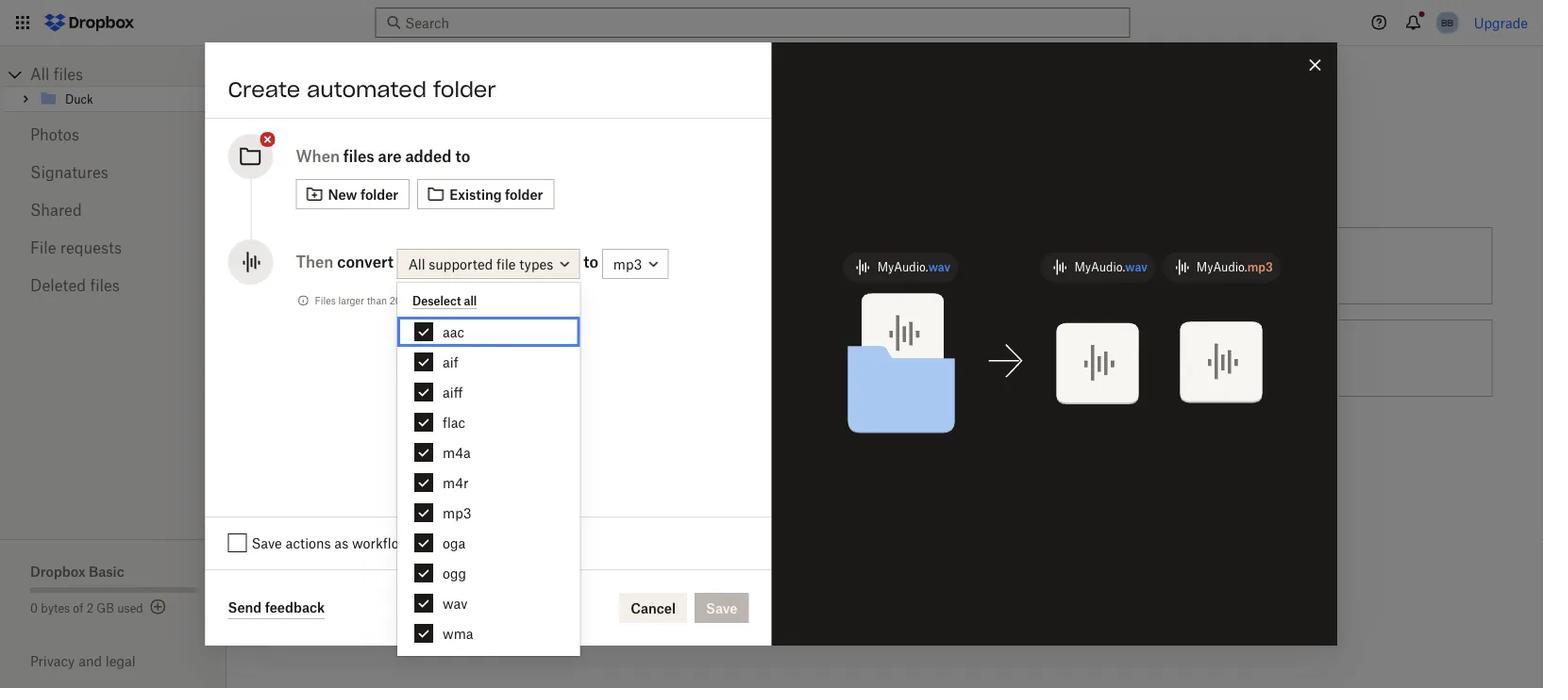 Task type: locate. For each thing, give the bounding box(es) containing it.
1 myaudio. from the left
[[877, 260, 928, 275]]

myaudio.
[[877, 260, 928, 275], [1074, 260, 1125, 275], [1196, 260, 1247, 275]]

a for choose a category to sort files by
[[392, 258, 399, 274]]

all
[[464, 294, 477, 309]]

ogg checkbox item
[[397, 559, 580, 589]]

choose down set
[[755, 351, 802, 367]]

folder
[[433, 76, 496, 103]]

an
[[300, 183, 320, 202], [392, 351, 407, 367]]

a down rule
[[806, 351, 813, 367]]

deleted files
[[30, 277, 120, 295]]

automation
[[324, 183, 415, 202]]

0 horizontal spatial all
[[30, 65, 49, 84]]

2 horizontal spatial wav
[[1125, 260, 1147, 275]]

1 vertical spatial mp3
[[443, 505, 471, 521]]

deselect all button
[[412, 294, 477, 310]]

1 horizontal spatial an
[[392, 351, 407, 367]]

0 horizontal spatial file
[[402, 443, 422, 459]]

aiff
[[443, 385, 463, 401]]

category
[[402, 258, 456, 274]]

by
[[534, 258, 548, 274]]

format down flac
[[425, 443, 467, 459]]

deselect
[[412, 294, 461, 309]]

choose down the than
[[341, 351, 388, 367]]

files
[[315, 295, 336, 307]]

when
[[296, 147, 340, 166]]

deselect all
[[412, 294, 477, 309]]

files
[[54, 65, 83, 84], [343, 147, 374, 166], [504, 258, 530, 274], [905, 258, 931, 274], [1223, 258, 1249, 274], [90, 277, 120, 295], [564, 351, 590, 367], [1210, 351, 1236, 367], [575, 443, 601, 459]]

1 vertical spatial all
[[408, 256, 425, 272]]

be
[[467, 295, 478, 307]]

convert for choose a file format to convert audio files to
[[487, 443, 533, 459]]

a for choose a file format to convert videos to
[[806, 351, 813, 367]]

create automated folder
[[228, 76, 496, 103]]

format down aac checkbox item
[[453, 351, 494, 367]]

file inside choose a file format to convert videos to button
[[817, 351, 836, 367]]

upgrade
[[1474, 15, 1528, 31]]

an inside choose an image format to convert files to "button"
[[392, 351, 407, 367]]

choose left m4a
[[341, 443, 388, 459]]

mp3 inside create automated folder dialog
[[1247, 260, 1273, 275]]

all for all files
[[30, 65, 49, 84]]

1 vertical spatial file
[[817, 351, 836, 367]]

choose for choose a file format to convert videos to
[[755, 351, 802, 367]]

0 horizontal spatial wav
[[443, 596, 468, 612]]

all inside tree
[[30, 65, 49, 84]]

1 vertical spatial an
[[392, 351, 407, 367]]

2 horizontal spatial myaudio.
[[1196, 260, 1247, 275]]

2 vertical spatial file
[[402, 443, 422, 459]]

save
[[252, 536, 282, 552]]

a left m4a
[[392, 443, 399, 459]]

videos
[[951, 351, 991, 367]]

1 horizontal spatial myaudio. wav
[[1074, 260, 1147, 275]]

choose a file format to convert audio files to
[[341, 443, 617, 459]]

format for audio
[[425, 443, 467, 459]]

0 horizontal spatial myaudio. wav
[[877, 260, 950, 275]]

0
[[30, 602, 38, 616]]

automations
[[264, 62, 401, 88]]

0 horizontal spatial an
[[300, 183, 320, 202]]

a inside "button"
[[392, 258, 399, 274]]

mp3
[[1247, 260, 1273, 275], [443, 505, 471, 521]]

myaudio. wav right that
[[877, 260, 950, 275]]

1 horizontal spatial all
[[408, 256, 425, 272]]

used
[[117, 602, 143, 616]]

supported
[[429, 256, 493, 272]]

converted
[[481, 295, 525, 307]]

convert for choose a file format to convert videos to
[[901, 351, 948, 367]]

a
[[392, 258, 399, 274], [780, 258, 788, 274], [806, 351, 813, 367], [392, 443, 399, 459]]

convert inside create automated folder dialog
[[337, 253, 393, 271]]

choose
[[341, 258, 388, 274], [341, 351, 388, 367], [755, 351, 802, 367], [341, 443, 388, 459]]

format inside "button"
[[453, 351, 494, 367]]

aac
[[443, 324, 464, 340]]

convert left videos
[[901, 351, 948, 367]]

all up files larger than 2048mb will not be converted
[[408, 256, 425, 272]]

files down aac checkbox item
[[564, 351, 590, 367]]

0 vertical spatial all
[[30, 65, 49, 84]]

0 vertical spatial an
[[300, 183, 320, 202]]

all
[[30, 65, 49, 84], [408, 256, 425, 272]]

0 horizontal spatial myaudio.
[[877, 260, 928, 275]]

set a rule that renames files
[[755, 258, 931, 274]]

photos
[[30, 126, 79, 144]]

format
[[453, 351, 494, 367], [840, 351, 881, 367], [425, 443, 467, 459]]

add an automation main content
[[257, 107, 1543, 689]]

an left image
[[392, 351, 407, 367]]

an right 'add'
[[300, 183, 320, 202]]

2 horizontal spatial file
[[817, 351, 836, 367]]

choose up the than
[[341, 258, 388, 274]]

wav
[[928, 260, 950, 275], [1125, 260, 1147, 275], [443, 596, 468, 612]]

myaudio. wav left convert
[[1074, 260, 1147, 275]]

convert inside "button"
[[514, 351, 561, 367]]

wma checkbox item
[[397, 619, 580, 649]]

legal
[[105, 654, 136, 670]]

0 horizontal spatial mp3
[[443, 505, 471, 521]]

an for add
[[300, 183, 320, 202]]

file down that
[[817, 351, 836, 367]]

file
[[496, 256, 516, 272], [817, 351, 836, 367], [402, 443, 422, 459]]

all up photos
[[30, 65, 49, 84]]

unzip
[[1170, 351, 1207, 367]]

oga
[[443, 536, 466, 552]]

convert down the flac checkbox item
[[487, 443, 533, 459]]

files inside tree
[[54, 65, 83, 84]]

wav right renames
[[928, 260, 950, 275]]

mp3 right convert
[[1247, 260, 1273, 275]]

m4r checkbox item
[[397, 468, 580, 498]]

privacy and legal
[[30, 654, 136, 670]]

choose for choose an image format to convert files to
[[341, 351, 388, 367]]

a for set a rule that renames files
[[780, 258, 788, 274]]

signatures link
[[30, 154, 196, 192]]

0 bytes of 2 gb used
[[30, 602, 143, 616]]

choose a file format to convert audio files to button
[[257, 405, 671, 497]]

0 vertical spatial mp3
[[1247, 260, 1273, 275]]

convert down aac checkbox item
[[514, 351, 561, 367]]

choose for choose a file format to convert audio files to
[[341, 443, 388, 459]]

format for videos
[[840, 351, 881, 367]]

convert
[[337, 253, 393, 271], [514, 351, 561, 367], [901, 351, 948, 367], [487, 443, 533, 459]]

audio
[[537, 443, 571, 459]]

save actions as workflow template
[[252, 536, 469, 552]]

convert files to pdfs button
[[1086, 220, 1500, 312]]

choose for choose a category to sort files by
[[341, 258, 388, 274]]

all inside popup button
[[408, 256, 425, 272]]

1 horizontal spatial wav
[[928, 260, 950, 275]]

mp3 inside mp3 checkbox item
[[443, 505, 471, 521]]

convert
[[1170, 258, 1219, 274]]

file inside choose a file format to convert audio files to button
[[402, 443, 422, 459]]

0 vertical spatial file
[[496, 256, 516, 272]]

a right set
[[780, 258, 788, 274]]

wav left convert
[[1125, 260, 1147, 275]]

mp3 down 'm4r'
[[443, 505, 471, 521]]

1 myaudio. wav from the left
[[877, 260, 950, 275]]

shared link
[[30, 192, 196, 229]]

aif checkbox item
[[397, 347, 580, 378]]

shared
[[30, 201, 82, 219]]

files left are
[[343, 147, 374, 166]]

file left m4a
[[402, 443, 422, 459]]

2048mb
[[390, 295, 429, 307]]

file inside all supported file types popup button
[[496, 256, 516, 272]]

files down 'dropbox logo - go to the homepage'
[[54, 65, 83, 84]]

2 myaudio. wav from the left
[[1074, 260, 1147, 275]]

1 horizontal spatial file
[[496, 256, 516, 272]]

file left types
[[496, 256, 516, 272]]

global header element
[[0, 0, 1543, 46]]

wav inside checkbox item
[[443, 596, 468, 612]]

wav down ogg
[[443, 596, 468, 612]]

flac
[[443, 415, 465, 431]]

convert up the than
[[337, 253, 393, 271]]

files right audio
[[575, 443, 601, 459]]

to
[[455, 147, 470, 166], [583, 253, 598, 271], [460, 258, 472, 274], [1253, 258, 1265, 274], [498, 351, 510, 367], [594, 351, 606, 367], [885, 351, 898, 367], [995, 351, 1007, 367], [471, 443, 483, 459], [605, 443, 617, 459]]

format for files
[[453, 351, 494, 367]]

files down file requests 'link'
[[90, 277, 120, 295]]

format down renames
[[840, 351, 881, 367]]

1 horizontal spatial mp3
[[1247, 260, 1273, 275]]

dropbox
[[30, 564, 86, 580]]

files inside create automated folder dialog
[[343, 147, 374, 166]]

1 horizontal spatial myaudio.
[[1074, 260, 1125, 275]]

privacy and legal link
[[30, 654, 227, 670]]

sort
[[476, 258, 500, 274]]

pdfs
[[1269, 258, 1302, 274]]

a left category
[[392, 258, 399, 274]]

bytes
[[41, 602, 70, 616]]

image
[[410, 351, 449, 367]]



Task type: vqa. For each thing, say whether or not it's contained in the screenshot.
GB
yes



Task type: describe. For each thing, give the bounding box(es) containing it.
2
[[87, 602, 94, 616]]

choose a category to sort files by
[[341, 258, 548, 274]]

ogg
[[443, 566, 466, 582]]

automated
[[307, 76, 427, 103]]

all files link
[[30, 63, 227, 86]]

that
[[819, 258, 844, 274]]

unzip files button
[[1086, 312, 1500, 405]]

deleted files link
[[30, 267, 196, 305]]

add an automation
[[264, 183, 415, 202]]

aac checkbox item
[[397, 317, 580, 347]]

upgrade link
[[1474, 15, 1528, 31]]

an for choose
[[392, 351, 407, 367]]

choose a file format to convert videos to
[[755, 351, 1007, 367]]

click to watch a demo video image
[[405, 65, 428, 88]]

files right renames
[[905, 258, 931, 274]]

a for choose a file format to convert audio files to
[[392, 443, 399, 459]]

all for all supported file types
[[408, 256, 425, 272]]

convert for choose an image format to convert files to
[[514, 351, 561, 367]]

aiff checkbox item
[[397, 378, 580, 408]]

set
[[755, 258, 777, 274]]

all supported file types button
[[397, 249, 580, 279]]

files larger than 2048mb will not be converted
[[315, 295, 525, 307]]

unzip files
[[1170, 351, 1236, 367]]

choose an image format to convert files to
[[341, 351, 606, 367]]

than
[[367, 295, 387, 307]]

2 myaudio. from the left
[[1074, 260, 1125, 275]]

file requests
[[30, 239, 122, 257]]

of
[[73, 602, 84, 616]]

dropbox logo - go to the homepage image
[[38, 8, 141, 38]]

gb
[[97, 602, 114, 616]]

files inside 'link'
[[90, 277, 120, 295]]

wav checkbox item
[[397, 589, 580, 619]]

3 myaudio. from the left
[[1196, 260, 1247, 275]]

file requests link
[[30, 229, 196, 267]]

file
[[30, 239, 56, 257]]

m4a
[[443, 445, 471, 461]]

files right convert
[[1223, 258, 1249, 274]]

m4a checkbox item
[[397, 438, 580, 468]]

workflow
[[352, 536, 410, 552]]

files left by
[[504, 258, 530, 274]]

choose a file format to convert videos to button
[[671, 312, 1086, 405]]

myaudio. mp3
[[1196, 260, 1273, 275]]

are
[[378, 147, 402, 166]]

types
[[519, 256, 553, 272]]

added
[[405, 147, 452, 166]]

basic
[[89, 564, 124, 580]]

all supported file types
[[408, 256, 553, 272]]

then
[[296, 253, 334, 271]]

not
[[450, 295, 465, 307]]

all files tree
[[3, 63, 227, 112]]

create automated folder dialog
[[205, 42, 1338, 646]]

and
[[78, 654, 102, 670]]

convert files to pdfs
[[1170, 258, 1302, 274]]

file for choose a file format to convert audio files to
[[402, 443, 422, 459]]

file for choose a file format to convert videos to
[[817, 351, 836, 367]]

renames
[[847, 258, 901, 274]]

files right unzip
[[1210, 351, 1236, 367]]

dropbox basic
[[30, 564, 124, 580]]

all files
[[30, 65, 83, 84]]

signatures
[[30, 163, 108, 182]]

privacy
[[30, 654, 75, 670]]

aif
[[443, 354, 458, 370]]

wma
[[443, 626, 473, 642]]

get more space image
[[147, 596, 170, 619]]

requests
[[60, 239, 122, 257]]

mp3 checkbox item
[[397, 498, 580, 529]]

m4r
[[443, 475, 468, 491]]

files are added to
[[343, 147, 470, 166]]

flac checkbox item
[[397, 408, 580, 438]]

actions
[[286, 536, 331, 552]]

file for all supported file types
[[496, 256, 516, 272]]

will
[[432, 295, 448, 307]]

choose a category to sort files by button
[[257, 220, 671, 312]]

oga checkbox item
[[397, 529, 580, 559]]

deleted
[[30, 277, 86, 295]]

larger
[[338, 295, 364, 307]]

rule
[[791, 258, 815, 274]]

template
[[413, 536, 469, 552]]

set a rule that renames files button
[[671, 220, 1086, 312]]

add
[[264, 183, 295, 202]]

choose an image format to convert files to button
[[257, 312, 671, 405]]

create
[[228, 76, 300, 103]]

as
[[334, 536, 348, 552]]

photos link
[[30, 116, 196, 154]]



